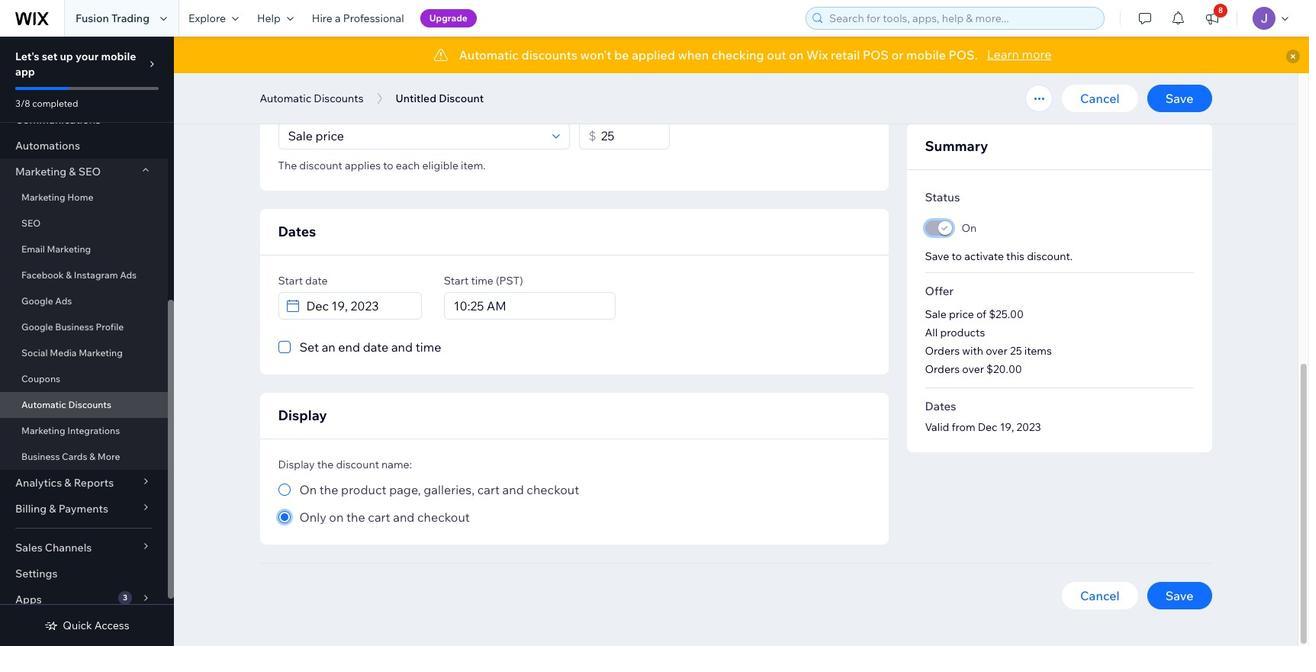 Task type: locate. For each thing, give the bounding box(es) containing it.
0 horizontal spatial cart
[[368, 510, 391, 525]]

1 vertical spatial discount
[[336, 458, 379, 472]]

alert containing learn more
[[174, 37, 1310, 73]]

1 vertical spatial seo
[[21, 218, 41, 229]]

settings link
[[0, 561, 168, 587]]

0 vertical spatial over
[[986, 344, 1008, 358]]

(pst)
[[496, 274, 524, 288]]

automatic inside sidebar element
[[21, 399, 66, 411]]

1 display from the top
[[278, 407, 327, 424]]

dates up start date at left top
[[278, 223, 316, 240]]

automatic discounts
[[260, 92, 364, 105], [21, 399, 111, 411]]

google down facebook
[[21, 295, 53, 307]]

0 horizontal spatial start
[[278, 274, 303, 288]]

0 vertical spatial business
[[55, 321, 94, 333]]

1 vertical spatial on
[[329, 510, 344, 525]]

completed
[[32, 98, 78, 109]]

on for on the product page, galleries, cart and checkout
[[300, 482, 317, 498]]

1 vertical spatial automatic
[[260, 92, 312, 105]]

1 google from the top
[[21, 295, 53, 307]]

google up social
[[21, 321, 53, 333]]

1 vertical spatial over
[[963, 363, 985, 376]]

discount right the
[[300, 159, 343, 173]]

and inside option
[[392, 340, 413, 355]]

access
[[94, 619, 130, 633]]

ads up google business profile at the left
[[55, 295, 72, 307]]

mobile inside let's set up your mobile app
[[101, 50, 136, 63]]

discounts for automatic discounts button
[[314, 92, 364, 105]]

0 vertical spatial save
[[1166, 91, 1194, 106]]

1 horizontal spatial on
[[962, 221, 977, 235]]

save button
[[1148, 85, 1213, 112], [1148, 582, 1213, 610]]

google
[[21, 295, 53, 307], [21, 321, 53, 333]]

business
[[55, 321, 94, 333], [21, 451, 60, 463]]

0 vertical spatial cancel button
[[1063, 85, 1139, 112]]

0 horizontal spatial mobile
[[101, 50, 136, 63]]

cancel for second save button from the bottom of the page cancel button
[[1081, 91, 1120, 106]]

on right out
[[789, 47, 804, 63]]

0 vertical spatial save button
[[1148, 85, 1213, 112]]

0 vertical spatial on
[[962, 221, 977, 235]]

1 horizontal spatial automatic
[[260, 92, 312, 105]]

1 vertical spatial date
[[363, 340, 389, 355]]

ads right "instagram"
[[120, 269, 137, 281]]

applies
[[345, 159, 381, 173]]

0 horizontal spatial discounts
[[68, 399, 111, 411]]

be
[[615, 47, 629, 63]]

hire
[[312, 11, 333, 25]]

the down 'product'
[[347, 510, 365, 525]]

cancel button for second save button from the bottom of the page
[[1063, 85, 1139, 112]]

time inside option
[[416, 340, 441, 355]]

this
[[1007, 250, 1025, 263]]

business up analytics in the bottom left of the page
[[21, 451, 60, 463]]

1 vertical spatial automatic discounts
[[21, 399, 111, 411]]

1 vertical spatial dates
[[926, 399, 957, 414]]

google inside google ads link
[[21, 295, 53, 307]]

cart
[[478, 482, 500, 498], [368, 510, 391, 525]]

cart right galleries,
[[478, 482, 500, 498]]

2023
[[1017, 421, 1042, 434]]

and
[[392, 340, 413, 355], [503, 482, 524, 498], [393, 510, 415, 525]]

1 horizontal spatial mobile
[[907, 47, 946, 63]]

out
[[767, 47, 787, 63]]

1 horizontal spatial discounts
[[314, 92, 364, 105]]

1 vertical spatial time
[[416, 340, 441, 355]]

reports
[[74, 476, 114, 490]]

& for reports
[[64, 476, 71, 490]]

let's
[[15, 50, 39, 63]]

cart down 'product'
[[368, 510, 391, 525]]

0 horizontal spatial automatic
[[21, 399, 66, 411]]

start time (pst)
[[444, 274, 524, 288]]

2 cancel from the top
[[1081, 589, 1120, 604]]

1 cancel button from the top
[[1063, 85, 1139, 112]]

0 vertical spatial seo
[[78, 165, 101, 179]]

ads
[[120, 269, 137, 281], [55, 295, 72, 307]]

on up "only"
[[300, 482, 317, 498]]

1 vertical spatial to
[[952, 250, 963, 263]]

marketing home
[[21, 192, 93, 203]]

& inside the "analytics & reports" dropdown button
[[64, 476, 71, 490]]

1 vertical spatial on
[[300, 482, 317, 498]]

integrations
[[67, 425, 120, 437]]

and right end
[[392, 340, 413, 355]]

3
[[123, 593, 127, 603]]

1 horizontal spatial checkout
[[527, 482, 580, 498]]

social media marketing
[[21, 347, 123, 359]]

trading
[[111, 11, 150, 25]]

2 start from the left
[[444, 274, 469, 288]]

upgrade button
[[420, 9, 477, 27]]

0 vertical spatial orders
[[926, 344, 960, 358]]

marketing inside marketing & seo popup button
[[15, 165, 67, 179]]

& inside billing & payments dropdown button
[[49, 502, 56, 516]]

set
[[42, 50, 58, 63]]

quick access
[[63, 619, 130, 633]]

google business profile
[[21, 321, 124, 333]]

1 vertical spatial discounts
[[68, 399, 111, 411]]

2 google from the top
[[21, 321, 53, 333]]

marketing integrations
[[21, 425, 120, 437]]

0 horizontal spatial over
[[963, 363, 985, 376]]

the up "only"
[[317, 458, 334, 472]]

& right billing
[[49, 502, 56, 516]]

discount
[[300, 159, 343, 173], [336, 458, 379, 472]]

0 vertical spatial cart
[[478, 482, 500, 498]]

marketing up business cards & more
[[21, 425, 65, 437]]

1 horizontal spatial cart
[[478, 482, 500, 498]]

dates valid from dec 19, 2023
[[926, 399, 1042, 434]]

& inside marketing & seo popup button
[[69, 165, 76, 179]]

discounts down 'gets'
[[314, 92, 364, 105]]

time
[[471, 274, 494, 288], [416, 340, 441, 355]]

automatic discounts won't be applied when checking out on wix retail pos or mobile pos.
[[459, 47, 978, 63]]

marketing down marketing & seo
[[21, 192, 65, 203]]

social
[[21, 347, 48, 359]]

seo up email
[[21, 218, 41, 229]]

orders
[[926, 344, 960, 358], [926, 363, 960, 376]]

1 vertical spatial orders
[[926, 363, 960, 376]]

to left activate
[[952, 250, 963, 263]]

0 vertical spatial discount
[[300, 159, 343, 173]]

0 vertical spatial dates
[[278, 223, 316, 240]]

automatic up discount
[[459, 47, 519, 63]]

discounts inside automatic discounts link
[[68, 399, 111, 411]]

quick
[[63, 619, 92, 633]]

None field
[[449, 293, 611, 319]]

customer
[[278, 69, 332, 83]]

marketing inside social media marketing link
[[79, 347, 123, 359]]

0 horizontal spatial seo
[[21, 218, 41, 229]]

& right facebook
[[66, 269, 72, 281]]

1 start from the left
[[278, 274, 303, 288]]

marketing for integrations
[[21, 425, 65, 437]]

0 horizontal spatial on
[[300, 482, 317, 498]]

1 vertical spatial checkout
[[418, 510, 470, 525]]

date up dec 19, 2023 'field'
[[305, 274, 328, 288]]

google inside google business profile link
[[21, 321, 53, 333]]

2 vertical spatial save
[[1166, 589, 1194, 604]]

1 horizontal spatial on
[[789, 47, 804, 63]]

save to activate this discount.
[[926, 250, 1073, 263]]

on right "only"
[[329, 510, 344, 525]]

save for second save button from the bottom of the page cancel button
[[1166, 91, 1194, 106]]

galleries,
[[424, 482, 475, 498]]

0 horizontal spatial time
[[416, 340, 441, 355]]

marketing & seo button
[[0, 159, 168, 185]]

0 horizontal spatial checkout
[[418, 510, 470, 525]]

alert
[[174, 37, 1310, 73]]

display up display the discount name:
[[278, 407, 327, 424]]

automatic discounts inside button
[[260, 92, 364, 105]]

0 vertical spatial automatic discounts
[[260, 92, 364, 105]]

marketing inside marketing home link
[[21, 192, 65, 203]]

dates up valid
[[926, 399, 957, 414]]

automatic down customer
[[260, 92, 312, 105]]

& for seo
[[69, 165, 76, 179]]

0 vertical spatial and
[[392, 340, 413, 355]]

discounts inside automatic discounts button
[[314, 92, 364, 105]]

date
[[305, 274, 328, 288], [363, 340, 389, 355]]

0 horizontal spatial dates
[[278, 223, 316, 240]]

and down page, at left bottom
[[393, 510, 415, 525]]

25
[[1011, 344, 1023, 358]]

untitled
[[396, 92, 437, 105]]

over left 25
[[986, 344, 1008, 358]]

cancel
[[1081, 91, 1120, 106], [1081, 589, 1120, 604]]

marketing down automations
[[15, 165, 67, 179]]

ads inside facebook & instagram ads 'link'
[[120, 269, 137, 281]]

pos.
[[949, 47, 978, 63]]

automatic discounts up marketing integrations
[[21, 399, 111, 411]]

2 vertical spatial automatic
[[21, 399, 66, 411]]

analytics
[[15, 476, 62, 490]]

1 vertical spatial google
[[21, 321, 53, 333]]

automatic down coupons
[[21, 399, 66, 411]]

date right end
[[363, 340, 389, 355]]

product
[[341, 482, 387, 498]]

0 vertical spatial google
[[21, 295, 53, 307]]

1 horizontal spatial time
[[471, 274, 494, 288]]

marketing up facebook & instagram ads at the top left
[[47, 244, 91, 255]]

marketing for home
[[21, 192, 65, 203]]

home
[[67, 192, 93, 203]]

offer
[[926, 284, 954, 298]]

1 vertical spatial cart
[[368, 510, 391, 525]]

dates
[[278, 223, 316, 240], [926, 399, 957, 414]]

activate
[[965, 250, 1005, 263]]

0 horizontal spatial automatic discounts
[[21, 399, 111, 411]]

marketing down the 'profile'
[[79, 347, 123, 359]]

1 horizontal spatial start
[[444, 274, 469, 288]]

$
[[589, 128, 597, 144]]

start
[[278, 274, 303, 288], [444, 274, 469, 288]]

1 horizontal spatial date
[[363, 340, 389, 355]]

0 vertical spatial cancel
[[1081, 91, 1120, 106]]

up
[[60, 50, 73, 63]]

1 vertical spatial display
[[278, 458, 315, 472]]

0 horizontal spatial to
[[383, 159, 394, 173]]

mobile right 'your'
[[101, 50, 136, 63]]

0 horizontal spatial on
[[329, 510, 344, 525]]

mobile right or
[[907, 47, 946, 63]]

and right galleries,
[[503, 482, 524, 498]]

dates for dates valid from dec 19, 2023
[[926, 399, 957, 414]]

dates for dates
[[278, 223, 316, 240]]

summary
[[926, 137, 989, 155]]

automatic discounts for automatic discounts button
[[260, 92, 364, 105]]

billing & payments button
[[0, 496, 168, 522]]

seo up marketing home link
[[78, 165, 101, 179]]

2 vertical spatial and
[[393, 510, 415, 525]]

discount up 'product'
[[336, 458, 379, 472]]

google for google business profile
[[21, 321, 53, 333]]

option group
[[278, 481, 871, 527]]

analytics & reports button
[[0, 470, 168, 496]]

dates inside dates valid from dec 19, 2023
[[926, 399, 957, 414]]

1 vertical spatial cancel
[[1081, 589, 1120, 604]]

an
[[322, 340, 336, 355]]

1 horizontal spatial ads
[[120, 269, 137, 281]]

learn more link
[[988, 45, 1052, 63]]

start left (pst)
[[444, 274, 469, 288]]

& left reports
[[64, 476, 71, 490]]

marketing inside marketing integrations link
[[21, 425, 65, 437]]

& left 'more'
[[89, 451, 95, 463]]

1 orders from the top
[[926, 344, 960, 358]]

quick access button
[[45, 619, 130, 633]]

0 vertical spatial discounts
[[314, 92, 364, 105]]

when
[[678, 47, 709, 63]]

0 vertical spatial display
[[278, 407, 327, 424]]

automatic discounts for automatic discounts link
[[21, 399, 111, 411]]

1 horizontal spatial dates
[[926, 399, 957, 414]]

automatic discounts inside sidebar element
[[21, 399, 111, 411]]

& up home
[[69, 165, 76, 179]]

discounts up integrations
[[68, 399, 111, 411]]

1 cancel from the top
[[1081, 91, 1120, 106]]

from
[[952, 421, 976, 434]]

email
[[21, 244, 45, 255]]

on for on
[[962, 221, 977, 235]]

seo inside popup button
[[78, 165, 101, 179]]

learn
[[988, 47, 1020, 62]]

display up "only"
[[278, 458, 315, 472]]

price
[[950, 308, 975, 321]]

on up activate
[[962, 221, 977, 235]]

1 vertical spatial cancel button
[[1063, 582, 1139, 610]]

save
[[1166, 91, 1194, 106], [926, 250, 950, 263], [1166, 589, 1194, 604]]

the
[[318, 104, 334, 118], [317, 458, 334, 472], [320, 482, 339, 498], [347, 510, 365, 525]]

1 vertical spatial save
[[926, 250, 950, 263]]

sale
[[926, 308, 947, 321]]

0 vertical spatial automatic
[[459, 47, 519, 63]]

& inside facebook & instagram ads 'link'
[[66, 269, 72, 281]]

marketing for &
[[15, 165, 67, 179]]

business up social media marketing
[[55, 321, 94, 333]]

1 vertical spatial ads
[[55, 295, 72, 307]]

1 vertical spatial save button
[[1148, 582, 1213, 610]]

option group containing on the product page, galleries, cart and checkout
[[278, 481, 871, 527]]

start up 'set'
[[278, 274, 303, 288]]

2 save button from the top
[[1148, 582, 1213, 610]]

1 horizontal spatial seo
[[78, 165, 101, 179]]

automatic discounts down customer gets
[[260, 92, 364, 105]]

gets
[[334, 69, 358, 83]]

facebook & instagram ads link
[[0, 263, 168, 289]]

over down with
[[963, 363, 985, 376]]

instagram
[[74, 269, 118, 281]]

2 display from the top
[[278, 458, 315, 472]]

0 horizontal spatial date
[[305, 274, 328, 288]]

2 cancel button from the top
[[1063, 582, 1139, 610]]

more
[[1022, 47, 1052, 62]]

1 horizontal spatial automatic discounts
[[260, 92, 364, 105]]

automatic inside button
[[260, 92, 312, 105]]

0 vertical spatial ads
[[120, 269, 137, 281]]

& for payments
[[49, 502, 56, 516]]

to left each
[[383, 159, 394, 173]]

email marketing
[[21, 244, 91, 255]]

discounts
[[522, 47, 578, 63]]

only
[[300, 510, 327, 525]]

0 horizontal spatial ads
[[55, 295, 72, 307]]



Task type: describe. For each thing, give the bounding box(es) containing it.
more
[[98, 451, 120, 463]]

business cards & more link
[[0, 444, 168, 470]]

1 vertical spatial business
[[21, 451, 60, 463]]

items
[[1025, 344, 1053, 358]]

& inside business cards & more link
[[89, 451, 95, 463]]

help button
[[248, 0, 303, 37]]

or
[[892, 47, 904, 63]]

$25.00
[[989, 308, 1024, 321]]

8 button
[[1196, 0, 1230, 37]]

2 horizontal spatial automatic
[[459, 47, 519, 63]]

facebook & instagram ads
[[21, 269, 137, 281]]

3/8
[[15, 98, 30, 109]]

settings
[[15, 567, 58, 581]]

analytics & reports
[[15, 476, 114, 490]]

automatic for automatic discounts link
[[21, 399, 66, 411]]

item.
[[461, 159, 486, 173]]

1 save button from the top
[[1148, 85, 1213, 112]]

date inside option
[[363, 340, 389, 355]]

automatic discounts button
[[252, 87, 371, 110]]

fusion trading
[[76, 11, 150, 25]]

the right is
[[318, 104, 334, 118]]

2 orders from the top
[[926, 363, 960, 376]]

Set an end date and time checkbox
[[278, 338, 441, 356]]

display for display the discount name:
[[278, 458, 315, 472]]

discount?
[[337, 104, 386, 118]]

of
[[977, 308, 987, 321]]

discounts for automatic discounts link
[[68, 399, 111, 411]]

untitled discount button
[[388, 87, 492, 110]]

8
[[1219, 5, 1224, 15]]

0 vertical spatial checkout
[[527, 482, 580, 498]]

billing
[[15, 502, 47, 516]]

sidebar element
[[0, 0, 174, 647]]

0 vertical spatial on
[[789, 47, 804, 63]]

0 vertical spatial to
[[383, 159, 394, 173]]

automatic for automatic discounts button
[[260, 92, 312, 105]]

pos
[[863, 47, 889, 63]]

all
[[926, 326, 938, 340]]

3/8 completed
[[15, 98, 78, 109]]

& for instagram
[[66, 269, 72, 281]]

cancel for cancel button for 2nd save button from the top
[[1081, 589, 1120, 604]]

ads inside google ads link
[[55, 295, 72, 307]]

each
[[396, 159, 420, 173]]

and for time
[[392, 340, 413, 355]]

$20.00
[[987, 363, 1023, 376]]

app
[[15, 65, 35, 79]]

hire a professional link
[[303, 0, 413, 37]]

19,
[[1000, 421, 1015, 434]]

channels
[[45, 541, 92, 555]]

google for google ads
[[21, 295, 53, 307]]

1 vertical spatial and
[[503, 482, 524, 498]]

name:
[[382, 458, 412, 472]]

is
[[308, 104, 315, 118]]

with
[[963, 344, 984, 358]]

Search for tools, apps, help & more... field
[[825, 8, 1100, 29]]

coupons
[[21, 373, 60, 385]]

what is the discount?
[[278, 104, 386, 118]]

start for start date
[[278, 274, 303, 288]]

profile
[[96, 321, 124, 333]]

page,
[[389, 482, 421, 498]]

professional
[[343, 11, 404, 25]]

end
[[338, 340, 360, 355]]

0 vertical spatial time
[[471, 274, 494, 288]]

upgrade
[[429, 12, 468, 24]]

1 horizontal spatial over
[[986, 344, 1008, 358]]

won't
[[581, 47, 612, 63]]

customer gets
[[278, 69, 358, 83]]

set an end date and time
[[300, 340, 441, 355]]

marketing integrations link
[[0, 418, 168, 444]]

eligible
[[422, 159, 459, 173]]

1 horizontal spatial to
[[952, 250, 963, 263]]

display for display
[[278, 407, 327, 424]]

Dec 19, 2023 field
[[302, 293, 416, 319]]

apps
[[15, 593, 42, 607]]

sales channels
[[15, 541, 92, 555]]

google business profile link
[[0, 314, 168, 340]]

untitled discount
[[396, 92, 484, 105]]

business cards & more
[[21, 451, 120, 463]]

google ads link
[[0, 289, 168, 314]]

save for cancel button for 2nd save button from the top
[[1166, 589, 1194, 604]]

sales
[[15, 541, 43, 555]]

status
[[926, 190, 961, 205]]

marketing inside "email marketing" link
[[47, 244, 91, 255]]

set
[[300, 340, 319, 355]]

fusion
[[76, 11, 109, 25]]

valid
[[926, 421, 950, 434]]

retail
[[831, 47, 860, 63]]

the
[[278, 159, 297, 173]]

discount
[[439, 92, 484, 105]]

communications
[[15, 113, 101, 127]]

the down display the discount name:
[[320, 482, 339, 498]]

help
[[257, 11, 281, 25]]

payments
[[59, 502, 108, 516]]

coupons link
[[0, 366, 168, 392]]

marketing home link
[[0, 185, 168, 211]]

automations link
[[0, 133, 168, 159]]

cancel button for 2nd save button from the top
[[1063, 582, 1139, 610]]

email marketing link
[[0, 237, 168, 263]]

0 vertical spatial date
[[305, 274, 328, 288]]

seo inside "link"
[[21, 218, 41, 229]]

hire a professional
[[312, 11, 404, 25]]

start for start time (pst)
[[444, 274, 469, 288]]

0 text field
[[597, 123, 665, 149]]

the discount applies to each eligible item.
[[278, 159, 486, 173]]

Select field
[[284, 123, 548, 149]]

display the discount name:
[[278, 458, 412, 472]]

learn more
[[988, 47, 1052, 62]]

cards
[[62, 451, 87, 463]]

and for checkout
[[393, 510, 415, 525]]

checking
[[712, 47, 765, 63]]

let's set up your mobile app
[[15, 50, 136, 79]]

wix
[[807, 47, 829, 63]]

sales channels button
[[0, 535, 168, 561]]



Task type: vqa. For each thing, say whether or not it's contained in the screenshot.
& in the dropdown button
yes



